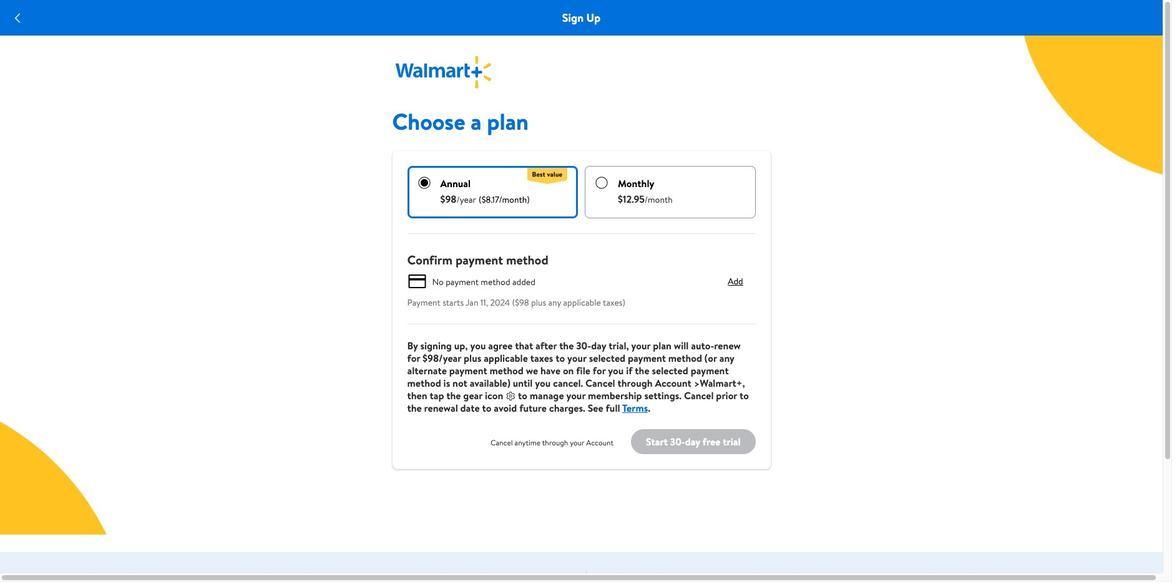 Task type: describe. For each thing, give the bounding box(es) containing it.
$98/year
[[423, 352, 462, 365]]

2024
[[491, 297, 510, 309]]

if
[[626, 364, 633, 378]]

0 horizontal spatial 30-
[[576, 339, 591, 353]]

method up added
[[506, 252, 549, 268]]

to right date on the left bottom of page
[[482, 401, 492, 415]]

terms
[[622, 401, 648, 415]]

is
[[444, 377, 450, 390]]

taxes
[[531, 352, 553, 365]]

11,
[[481, 297, 488, 309]]

avoid
[[494, 401, 517, 415]]

sign up
[[562, 10, 601, 26]]

0 horizontal spatial you
[[470, 339, 486, 353]]

payment down auto-
[[691, 364, 729, 378]]

cancel anytime through your account
[[491, 438, 614, 448]]

(
[[479, 194, 482, 206]]

$12.95 /month
[[618, 192, 673, 206]]

will
[[674, 339, 689, 353]]

1 vertical spatial through
[[542, 438, 568, 448]]

on
[[563, 364, 574, 378]]

account inside plus applicable taxes to your selected payment method (or any alternate payment method we have on file for you if the selected payment method is not available) until you cancel. cancel through account >walmart+, then tap the gear icon
[[655, 377, 692, 390]]

trial,
[[609, 339, 629, 353]]

membership
[[588, 389, 642, 403]]

$8.17/month
[[482, 194, 527, 206]]

start 30-day free trial button
[[631, 430, 756, 455]]

then
[[407, 389, 427, 403]]

added
[[513, 276, 536, 288]]

back image
[[10, 10, 25, 25]]

payment starts jan 11, 2024 ($98 plus any applicable taxes)
[[407, 297, 626, 309]]

method left is
[[407, 377, 441, 390]]

the right after
[[560, 339, 574, 353]]

gear
[[464, 389, 483, 403]]

any inside plus applicable taxes to your selected payment method (or any alternate payment method we have on file for you if the selected payment method is not available) until you cancel. cancel through account >walmart+, then tap the gear icon
[[720, 352, 735, 365]]

>walmart+,
[[694, 377, 745, 390]]

trial
[[723, 435, 741, 449]]

for inside your plan will auto-renew for
[[407, 352, 420, 365]]

that
[[515, 339, 533, 353]]

best value plan image
[[528, 167, 568, 184]]

)
[[527, 194, 530, 206]]

plan inside your plan will auto-renew for
[[653, 339, 672, 353]]

(or
[[705, 352, 717, 365]]

auto-
[[691, 339, 715, 353]]

manage
[[530, 389, 564, 403]]

($98
[[512, 297, 529, 309]]

method left the (or
[[669, 352, 702, 365]]

payment up no payment method added
[[456, 252, 503, 268]]

cancel inside "to manage your membership settings. cancel prior to the renewal date to avoid future charges. see full"
[[684, 389, 714, 403]]

confirm
[[407, 252, 453, 268]]

alternate
[[407, 364, 447, 378]]

/year
[[457, 194, 476, 206]]

start 30-day free trial
[[646, 435, 741, 449]]

starts
[[443, 297, 464, 309]]

full
[[606, 401, 620, 415]]

see
[[588, 401, 604, 415]]

until
[[513, 377, 533, 390]]

the inside "to manage your membership settings. cancel prior to the renewal date to avoid future charges. see full"
[[407, 401, 422, 415]]

cancel inside plus applicable taxes to your selected payment method (or any alternate payment method we have on file for you if the selected payment method is not available) until you cancel. cancel through account >walmart+, then tap the gear icon
[[586, 377, 615, 390]]

signing
[[420, 339, 452, 353]]

to manage your membership settings. cancel prior to the renewal date to avoid future charges. see full
[[407, 389, 749, 415]]

after
[[536, 339, 557, 353]]

walmart+ logo image
[[392, 56, 494, 90]]

0 vertical spatial plan
[[487, 106, 529, 137]]

date
[[461, 401, 480, 415]]

annual
[[441, 177, 471, 190]]

file
[[576, 364, 591, 378]]

to right 'prior'
[[740, 389, 749, 403]]

$98
[[441, 192, 457, 206]]

30- inside button
[[670, 435, 685, 449]]

0 horizontal spatial cancel
[[491, 438, 513, 448]]

terms link
[[622, 401, 648, 415]]

0 horizontal spatial account
[[586, 438, 614, 448]]

payment up gear
[[449, 364, 487, 378]]

terms .
[[622, 401, 651, 415]]

payment up starts
[[446, 276, 479, 288]]



Task type: vqa. For each thing, say whether or not it's contained in the screenshot.
(523
no



Task type: locate. For each thing, give the bounding box(es) containing it.
0 horizontal spatial any
[[549, 297, 561, 309]]

add button
[[716, 272, 756, 292]]

the left tap
[[407, 401, 422, 415]]

selected up settings.
[[652, 364, 689, 378]]

1 horizontal spatial selected
[[652, 364, 689, 378]]

up
[[587, 10, 601, 26]]

tap
[[430, 389, 444, 403]]

the right tap
[[447, 389, 461, 403]]

choose
[[392, 106, 466, 137]]

0 horizontal spatial through
[[542, 438, 568, 448]]

your up cancel.
[[568, 352, 587, 365]]

the
[[560, 339, 574, 353], [635, 364, 650, 378], [447, 389, 461, 403], [407, 401, 422, 415]]

your inside plus applicable taxes to your selected payment method (or any alternate payment method we have on file for you if the selected payment method is not available) until you cancel. cancel through account >walmart+, then tap the gear icon
[[568, 352, 587, 365]]

through inside plus applicable taxes to your selected payment method (or any alternate payment method we have on file for you if the selected payment method is not available) until you cancel. cancel through account >walmart+, then tap the gear icon
[[618, 377, 653, 390]]

you right until
[[535, 377, 551, 390]]

any
[[549, 297, 561, 309], [720, 352, 735, 365]]

1 horizontal spatial 30-
[[670, 435, 685, 449]]

not
[[453, 377, 468, 390]]

1 horizontal spatial cancel
[[586, 377, 615, 390]]

1 horizontal spatial for
[[593, 364, 606, 378]]

by signing up, you agree that after the 30-day trial,
[[407, 339, 629, 353]]

you left if
[[608, 364, 624, 378]]

plan right a
[[487, 106, 529, 137]]

plus right ($98
[[531, 297, 546, 309]]

we
[[526, 364, 538, 378]]

available)
[[470, 377, 511, 390]]

your down charges.
[[570, 438, 585, 448]]

payment
[[456, 252, 503, 268], [446, 276, 479, 288], [628, 352, 666, 365], [449, 364, 487, 378], [691, 364, 729, 378]]

your
[[632, 339, 651, 353], [568, 352, 587, 365], [567, 389, 586, 403], [570, 438, 585, 448]]

annual $98 /year ( $8.17/month )
[[441, 177, 530, 206]]

30- right start
[[670, 435, 685, 449]]

your inside your plan will auto-renew for
[[632, 339, 651, 353]]

plus up "not"
[[464, 352, 482, 365]]

cancel.
[[553, 377, 583, 390]]

applicable
[[564, 297, 601, 309], [484, 352, 528, 365]]

to inside plus applicable taxes to your selected payment method (or any alternate payment method we have on file for you if the selected payment method is not available) until you cancel. cancel through account >walmart+, then tap the gear icon
[[556, 352, 565, 365]]

settings.
[[645, 389, 682, 403]]

cancel left anytime
[[491, 438, 513, 448]]

selected left if
[[589, 352, 626, 365]]

method
[[506, 252, 549, 268], [481, 276, 510, 288], [669, 352, 702, 365], [490, 364, 524, 378], [407, 377, 441, 390]]

no payment method added
[[432, 276, 536, 288]]

0 vertical spatial any
[[549, 297, 561, 309]]

day left trial,
[[591, 339, 607, 353]]

plan left will
[[653, 339, 672, 353]]

through
[[618, 377, 653, 390], [542, 438, 568, 448]]

1 horizontal spatial applicable
[[564, 297, 601, 309]]

1 horizontal spatial you
[[535, 377, 551, 390]]

0 horizontal spatial for
[[407, 352, 420, 365]]

method up 2024
[[481, 276, 510, 288]]

to right avoid
[[518, 389, 528, 403]]

cancel
[[586, 377, 615, 390], [684, 389, 714, 403], [491, 438, 513, 448]]

agree
[[488, 339, 513, 353]]

1 horizontal spatial plan
[[653, 339, 672, 353]]

for left signing
[[407, 352, 420, 365]]

1 vertical spatial day
[[685, 435, 700, 449]]

0 vertical spatial applicable
[[564, 297, 601, 309]]

have
[[541, 364, 561, 378]]

0 horizontal spatial day
[[591, 339, 607, 353]]

renewal
[[424, 401, 458, 415]]

cancel up see in the bottom right of the page
[[586, 377, 615, 390]]

$12.95
[[618, 192, 645, 206]]

payment
[[407, 297, 441, 309]]

0 vertical spatial day
[[591, 339, 607, 353]]

for
[[407, 352, 420, 365], [593, 364, 606, 378]]

you
[[470, 339, 486, 353], [608, 364, 624, 378], [535, 377, 551, 390]]

0 vertical spatial account
[[655, 377, 692, 390]]

your inside "to manage your membership settings. cancel prior to the renewal date to avoid future charges. see full"
[[567, 389, 586, 403]]

charges.
[[549, 401, 586, 415]]

2 horizontal spatial you
[[608, 364, 624, 378]]

0 vertical spatial plus
[[531, 297, 546, 309]]

monthly
[[618, 177, 655, 190]]

account down see in the bottom right of the page
[[586, 438, 614, 448]]

confirm payment method
[[407, 252, 549, 268]]

your left see in the bottom right of the page
[[567, 389, 586, 403]]

cancel left 'prior'
[[684, 389, 714, 403]]

the right if
[[635, 364, 650, 378]]

any right ($98
[[549, 297, 561, 309]]

applicable inside plus applicable taxes to your selected payment method (or any alternate payment method we have on file for you if the selected payment method is not available) until you cancel. cancel through account >walmart+, then tap the gear icon
[[484, 352, 528, 365]]

1 horizontal spatial any
[[720, 352, 735, 365]]

account down will
[[655, 377, 692, 390]]

start
[[646, 435, 668, 449]]

add
[[728, 275, 743, 288]]

.
[[648, 401, 651, 415]]

through up terms
[[618, 377, 653, 390]]

plus applicable taxes to your selected payment method (or any alternate payment method we have on file for you if the selected payment method is not available) until you cancel. cancel through account >walmart+, then tap the gear icon
[[407, 352, 745, 403]]

prior
[[716, 389, 738, 403]]

choose a plan group
[[407, 166, 756, 219]]

selected
[[589, 352, 626, 365], [652, 364, 689, 378]]

30- up file
[[576, 339, 591, 353]]

applicable up available)
[[484, 352, 528, 365]]

for inside plus applicable taxes to your selected payment method (or any alternate payment method we have on file for you if the selected payment method is not available) until you cancel. cancel through account >walmart+, then tap the gear icon
[[593, 364, 606, 378]]

/month
[[645, 194, 673, 206]]

jan
[[466, 297, 479, 309]]

renew
[[715, 339, 741, 353]]

1 horizontal spatial plus
[[531, 297, 546, 309]]

choose a plan
[[392, 106, 529, 137]]

sign
[[562, 10, 584, 26]]

1 vertical spatial 30-
[[670, 435, 685, 449]]

0 horizontal spatial plus
[[464, 352, 482, 365]]

0 vertical spatial 30-
[[576, 339, 591, 353]]

account
[[655, 377, 692, 390], [586, 438, 614, 448]]

by
[[407, 339, 418, 353]]

1 vertical spatial plus
[[464, 352, 482, 365]]

0 horizontal spatial applicable
[[484, 352, 528, 365]]

0 vertical spatial through
[[618, 377, 653, 390]]

no
[[432, 276, 444, 288]]

1 horizontal spatial day
[[685, 435, 700, 449]]

30-
[[576, 339, 591, 353], [670, 435, 685, 449]]

taxes)
[[603, 297, 626, 309]]

plan
[[487, 106, 529, 137], [653, 339, 672, 353]]

icon
[[485, 389, 503, 403]]

you right the up,
[[470, 339, 486, 353]]

payment left will
[[628, 352, 666, 365]]

2 horizontal spatial cancel
[[684, 389, 714, 403]]

your plan will auto-renew for
[[407, 339, 741, 365]]

any right the (or
[[720, 352, 735, 365]]

anytime
[[515, 438, 541, 448]]

day inside button
[[685, 435, 700, 449]]

plus
[[531, 297, 546, 309], [464, 352, 482, 365]]

1 vertical spatial applicable
[[484, 352, 528, 365]]

1 horizontal spatial account
[[655, 377, 692, 390]]

future
[[520, 401, 547, 415]]

method left the we
[[490, 364, 524, 378]]

free
[[703, 435, 721, 449]]

your right trial,
[[632, 339, 651, 353]]

1 horizontal spatial through
[[618, 377, 653, 390]]

day left free
[[685, 435, 700, 449]]

1 vertical spatial account
[[586, 438, 614, 448]]

None radio
[[418, 177, 431, 189], [596, 177, 608, 189], [418, 177, 431, 189], [596, 177, 608, 189]]

to
[[556, 352, 565, 365], [518, 389, 528, 403], [740, 389, 749, 403], [482, 401, 492, 415]]

up,
[[454, 339, 468, 353]]

to right taxes
[[556, 352, 565, 365]]

0 horizontal spatial selected
[[589, 352, 626, 365]]

a
[[471, 106, 482, 137]]

0 horizontal spatial plan
[[487, 106, 529, 137]]

applicable left taxes)
[[564, 297, 601, 309]]

1 vertical spatial plan
[[653, 339, 672, 353]]

for right file
[[593, 364, 606, 378]]

plus inside plus applicable taxes to your selected payment method (or any alternate payment method we have on file for you if the selected payment method is not available) until you cancel. cancel through account >walmart+, then tap the gear icon
[[464, 352, 482, 365]]

1 vertical spatial any
[[720, 352, 735, 365]]

day
[[591, 339, 607, 353], [685, 435, 700, 449]]

through right anytime
[[542, 438, 568, 448]]



